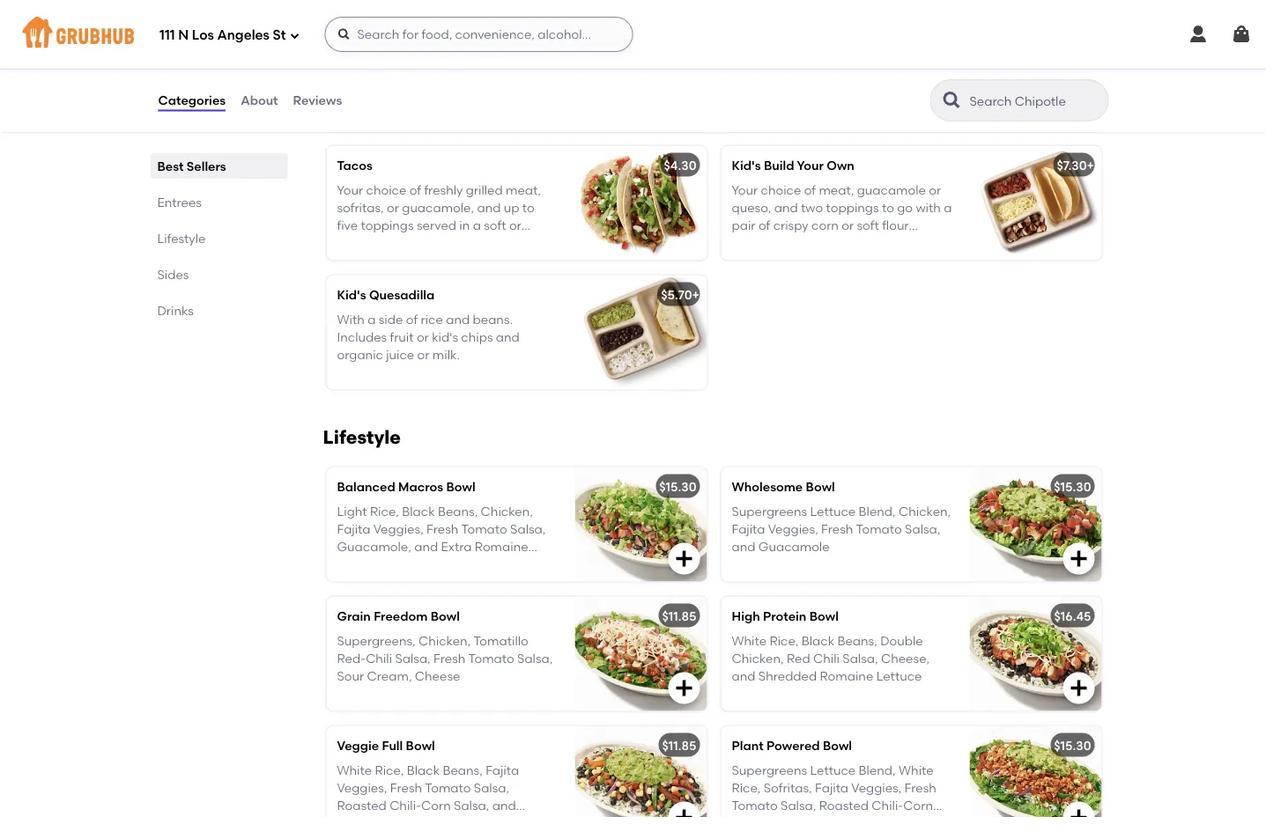 Task type: describe. For each thing, give the bounding box(es) containing it.
plant powered bowl image
[[970, 727, 1102, 818]]

own
[[827, 158, 855, 173]]

best sellers
[[157, 159, 226, 174]]

three
[[413, 89, 444, 104]]

salsa, inside light rice, black beans, chicken, fajita veggies, fresh tomato salsa, guacamole, and extra romaine lettuce
[[510, 522, 546, 537]]

light
[[337, 504, 367, 519]]

kid's quesadilla image
[[575, 275, 707, 390]]

a inside 'cheese in a flour tortilla with your choice of meat, sofritas or fajita veggies and three included sides.'
[[399, 53, 407, 68]]

veggies
[[337, 89, 383, 104]]

soft inside your choice of freshly grilled meat, sofritas, or guacamole, and up to five toppings served in a soft or hard-shell tortilla.
[[484, 218, 506, 233]]

balanced macros bowl image
[[575, 467, 707, 582]]

reviews button
[[292, 69, 343, 132]]

white rice, black beans, fajita veggies, fresh tomato salsa, roasted chili-corn salsa, and guacamole
[[337, 763, 519, 818]]

salad image
[[970, 16, 1102, 131]]

supergreens for sofritas,
[[732, 763, 808, 778]]

grain freedom bowl
[[337, 609, 460, 624]]

or inside 'cheese in a flour tortilla with your choice of meat, sofritas or fajita veggies and three included sides.'
[[480, 71, 492, 86]]

$15.30 for supergreens lettuce blend, chicken, fajita veggies, fresh tomato salsa, and guacamole
[[1054, 479, 1092, 494]]

served
[[417, 218, 457, 233]]

veggies, inside supergreens lettuce blend, chicken, fajita veggies, fresh tomato salsa, and guacamole
[[768, 522, 819, 537]]

bowl for chili-
[[823, 739, 852, 753]]

tortilla.
[[400, 236, 442, 251]]

black for veggies,
[[402, 504, 435, 519]]

n
[[178, 27, 189, 43]]

$4.30
[[664, 158, 697, 173]]

to inside your choice of freshly grilled meat, sofritas, or guacamole, and up to five toppings served in a soft or hard-shell tortilla.
[[523, 200, 535, 215]]

five
[[337, 218, 358, 233]]

tomato for supergreens lettuce blend, chicken, fajita veggies, fresh tomato salsa, and guacamole
[[856, 522, 902, 537]]

supergreens,
[[337, 634, 416, 649]]

black for fresh
[[407, 763, 440, 778]]

wholesome bowl
[[732, 479, 835, 494]]

and inside light rice, black beans, chicken, fajita veggies, fresh tomato salsa, guacamole, and extra romaine lettuce
[[414, 540, 438, 555]]

guacamole,
[[402, 200, 474, 215]]

veggie full bowl image
[[575, 727, 707, 818]]

a inside with a side of rice and beans. includes fruit or kid's chips and organic juice or milk.
[[368, 312, 376, 327]]

supergreens lettuce blend, white rice, sofritas, fajita veggies, fresh tomato salsa, roasted chili-corn salsa, and guacamole
[[732, 763, 937, 818]]

freedom
[[374, 609, 428, 624]]

fajita inside the white rice, black beans, fajita veggies, fresh tomato salsa, roasted chili-corn salsa, and guacamole
[[486, 763, 519, 778]]

corn
[[812, 218, 839, 233]]

grain freedom bowl image
[[575, 597, 707, 712]]

veggies, inside supergreens lettuce blend, white rice, sofritas, fajita veggies, fresh tomato salsa, roasted chili-corn salsa, and guacamole
[[852, 781, 902, 796]]

angeles
[[217, 27, 270, 43]]

with a side of rice and beans. includes fruit or kid's chips and organic juice or milk.
[[337, 312, 520, 363]]

a inside your choice of meat, guacamole or queso, and two toppings to go with a pair of crispy corn or soft flour tortillas.includes fruit or kid's chips and organic juice or milk.
[[944, 200, 952, 215]]

best sellers tab
[[157, 157, 281, 175]]

2 horizontal spatial your
[[797, 158, 824, 173]]

pair
[[732, 218, 756, 233]]

crispy
[[774, 218, 809, 233]]

drinks tab
[[157, 301, 281, 320]]

chili- inside the white rice, black beans, fajita veggies, fresh tomato salsa, roasted chili-corn salsa, and guacamole
[[390, 799, 421, 814]]

organic inside with a side of rice and beans. includes fruit or kid's chips and organic juice or milk.
[[337, 348, 383, 363]]

corn inside supergreens lettuce blend, white rice, sofritas, fajita veggies, fresh tomato salsa, roasted chili-corn salsa, and guacamole
[[904, 799, 933, 814]]

meat, inside your choice of freshly grilled meat, sofritas, or guacamole, and up to five toppings served in a soft or hard-shell tortilla.
[[506, 183, 541, 198]]

svg image for supergreens lettuce blend, chicken, fajita veggies, fresh tomato salsa, and guacamole
[[1069, 549, 1090, 570]]

to inside your choice of meat, guacamole or queso, and two toppings to go with a pair of crispy corn or soft flour tortillas.includes fruit or kid's chips and organic juice or milk.
[[882, 200, 895, 215]]

quesadilla image
[[575, 16, 707, 131]]

and inside white rice, black beans, double chicken, red chili salsa, cheese, and shredded romaine lettuce
[[732, 670, 756, 685]]

main navigation navigation
[[0, 0, 1267, 69]]

protein
[[763, 609, 807, 624]]

entrees tab
[[157, 193, 281, 212]]

reviews
[[293, 93, 342, 108]]

guacamole inside supergreens lettuce blend, chicken, fajita veggies, fresh tomato salsa, and guacamole
[[759, 540, 830, 555]]

romaine inside white rice, black beans, double chicken, red chili salsa, cheese, and shredded romaine lettuce
[[820, 670, 874, 685]]

supergreens, chicken, tomatillo red-chili salsa, fresh tomato salsa, sour cream, cheese
[[337, 634, 553, 685]]

111
[[160, 27, 175, 43]]

guacamole
[[857, 183, 926, 198]]

toppings inside your choice of freshly grilled meat, sofritas, or guacamole, and up to five toppings served in a soft or hard-shell tortilla.
[[361, 218, 414, 233]]

kid's quesadilla
[[337, 287, 435, 302]]

chili inside supergreens, chicken, tomatillo red-chili salsa, fresh tomato salsa, sour cream, cheese
[[366, 652, 392, 667]]

sofritas
[[433, 71, 477, 86]]

best
[[157, 159, 184, 174]]

macros
[[398, 479, 443, 494]]

with
[[337, 312, 365, 327]]

svg image for white rice, black beans, fajita veggies, fresh tomato salsa, roasted chili-corn salsa, and guacamole
[[674, 808, 695, 818]]

corn inside the white rice, black beans, fajita veggies, fresh tomato salsa, roasted chili-corn salsa, and guacamole
[[421, 799, 451, 814]]

with inside 'cheese in a flour tortilla with your choice of meat, sofritas or fajita veggies and three included sides.'
[[485, 53, 510, 68]]

sides
[[157, 267, 189, 282]]

kid's for kid's quesadilla
[[337, 287, 366, 302]]

choice inside 'cheese in a flour tortilla with your choice of meat, sofritas or fajita veggies and three included sides.'
[[337, 71, 378, 86]]

balanced macros bowl
[[337, 479, 476, 494]]

white rice, black beans, double chicken, red chili salsa, cheese, and shredded romaine lettuce
[[732, 634, 930, 685]]

side
[[379, 312, 403, 327]]

includes
[[337, 330, 387, 345]]

$15.30 for supergreens lettuce blend, white rice, sofritas, fajita veggies, fresh tomato salsa, roasted chili-corn salsa, and guacamole
[[1054, 739, 1092, 753]]

$7.30 +
[[1057, 158, 1095, 173]]

cheese in a flour tortilla with your choice of meat, sofritas or fajita veggies and three included sides.
[[337, 53, 539, 104]]

drinks
[[157, 303, 194, 318]]

wholesome bowl image
[[970, 467, 1102, 582]]

and inside supergreens lettuce blend, chicken, fajita veggies, fresh tomato salsa, and guacamole
[[732, 540, 756, 555]]

high
[[732, 609, 760, 624]]

sides tab
[[157, 265, 281, 284]]

kid's build your own image
[[970, 146, 1102, 260]]

tortilla
[[442, 53, 482, 68]]

fresh for white rice, black beans, fajita veggies, fresh tomato salsa, roasted chili-corn salsa, and guacamole
[[390, 781, 422, 796]]

lettuce inside white rice, black beans, double chicken, red chili salsa, cheese, and shredded romaine lettuce
[[877, 670, 922, 685]]

1 vertical spatial quesadilla
[[369, 287, 435, 302]]

cheese,
[[881, 652, 930, 667]]

tomatillo
[[474, 634, 529, 649]]

guacamole inside the white rice, black beans, fajita veggies, fresh tomato salsa, roasted chili-corn salsa, and guacamole
[[337, 817, 408, 818]]

high protein bowl
[[732, 609, 839, 624]]

balanced
[[337, 479, 396, 494]]

your choice of meat, guacamole or queso, and two toppings to go with a pair of crispy corn or soft flour tortillas.includes fruit or kid's chips and organic juice or milk.
[[732, 183, 952, 269]]

$5.70
[[661, 287, 692, 302]]

your choice of freshly grilled meat, sofritas, or guacamole, and up to five toppings served in a soft or hard-shell tortilla.
[[337, 183, 541, 251]]

beans, for fresh
[[438, 504, 478, 519]]

meat, inside your choice of meat, guacamole or queso, and two toppings to go with a pair of crispy corn or soft flour tortillas.includes fruit or kid's chips and organic juice or milk.
[[819, 183, 854, 198]]

bowl up supergreens lettuce blend, chicken, fajita veggies, fresh tomato salsa, and guacamole
[[806, 479, 835, 494]]

$5.70 +
[[661, 287, 700, 302]]

white inside supergreens lettuce blend, white rice, sofritas, fajita veggies, fresh tomato salsa, roasted chili-corn salsa, and guacamole
[[899, 763, 934, 778]]

lettuce inside supergreens lettuce blend, white rice, sofritas, fajita veggies, fresh tomato salsa, roasted chili-corn salsa, and guacamole
[[810, 763, 856, 778]]

tortillas.includes
[[732, 236, 831, 251]]

double
[[881, 634, 923, 649]]

meat, inside 'cheese in a flour tortilla with your choice of meat, sofritas or fajita veggies and three included sides.'
[[395, 71, 430, 86]]

freshly
[[424, 183, 463, 198]]

beans, for chili
[[838, 634, 878, 649]]

kid's inside with a side of rice and beans. includes fruit or kid's chips and organic juice or milk.
[[432, 330, 458, 345]]

veggie
[[337, 739, 379, 753]]

a inside your choice of freshly grilled meat, sofritas, or guacamole, and up to five toppings served in a soft or hard-shell tortilla.
[[473, 218, 481, 233]]

your
[[513, 53, 539, 68]]

veggies, inside light rice, black beans, chicken, fajita veggies, fresh tomato salsa, guacamole, and extra romaine lettuce
[[374, 522, 424, 537]]

roasted inside supergreens lettuce blend, white rice, sofritas, fajita veggies, fresh tomato salsa, roasted chili-corn salsa, and guacamole
[[820, 799, 869, 814]]

light rice, black beans, chicken, fajita veggies, fresh tomato salsa, guacamole, and extra romaine lettuce
[[337, 504, 546, 573]]

go
[[898, 200, 913, 215]]

toppings inside your choice of meat, guacamole or queso, and two toppings to go with a pair of crispy corn or soft flour tortillas.includes fruit or kid's chips and organic juice or milk.
[[826, 200, 879, 215]]

+ for $5.70
[[692, 287, 700, 302]]

plant powered bowl
[[732, 739, 852, 753]]

high protein bowl image
[[970, 597, 1102, 712]]

sides.
[[502, 89, 535, 104]]

grain
[[337, 609, 371, 624]]

two
[[801, 200, 823, 215]]

up
[[504, 200, 520, 215]]

rice, inside supergreens lettuce blend, white rice, sofritas, fajita veggies, fresh tomato salsa, roasted chili-corn salsa, and guacamole
[[732, 781, 761, 796]]

veggie full bowl
[[337, 739, 435, 753]]

your for your choice of freshly grilled meat, sofritas, or guacamole, and up to five toppings served in a soft or hard-shell tortilla.
[[337, 183, 363, 198]]

white for white rice, black beans, double chicken, red chili salsa, cheese, and shredded romaine lettuce
[[732, 634, 767, 649]]

bowl for salsa,
[[406, 739, 435, 753]]

tomato inside light rice, black beans, chicken, fajita veggies, fresh tomato salsa, guacamole, and extra romaine lettuce
[[461, 522, 507, 537]]

rice, for red
[[770, 634, 799, 649]]

salsa, inside white rice, black beans, double chicken, red chili salsa, cheese, and shredded romaine lettuce
[[843, 652, 878, 667]]

roasted inside the white rice, black beans, fajita veggies, fresh tomato salsa, roasted chili-corn salsa, and guacamole
[[337, 799, 387, 814]]

of inside your choice of freshly grilled meat, sofritas, or guacamole, and up to five toppings served in a soft or hard-shell tortilla.
[[410, 183, 421, 198]]

chili- inside supergreens lettuce blend, white rice, sofritas, fajita veggies, fresh tomato salsa, roasted chili-corn salsa, and guacamole
[[872, 799, 904, 814]]

chicken, inside white rice, black beans, double chicken, red chili salsa, cheese, and shredded romaine lettuce
[[732, 652, 784, 667]]

blend, for white
[[859, 763, 896, 778]]

fajita
[[495, 71, 526, 86]]

sofritas,
[[337, 200, 384, 215]]

chicken, inside light rice, black beans, chicken, fajita veggies, fresh tomato salsa, guacamole, and extra romaine lettuce
[[481, 504, 533, 519]]

beans, for tomato
[[443, 763, 483, 778]]

tomato inside supergreens lettuce blend, white rice, sofritas, fajita veggies, fresh tomato salsa, roasted chili-corn salsa, and guacamole
[[732, 799, 778, 814]]

lettuce inside supergreens lettuce blend, chicken, fajita veggies, fresh tomato salsa, and guacamole
[[810, 504, 856, 519]]



Task type: vqa. For each thing, say whether or not it's contained in the screenshot.
Organic inside the With a side of rice and beans. Includes fruit or kid's chips and organic juice or milk.
yes



Task type: locate. For each thing, give the bounding box(es) containing it.
with right go
[[916, 200, 941, 215]]

lettuce
[[810, 504, 856, 519], [337, 558, 383, 573], [877, 670, 922, 685], [810, 763, 856, 778]]

1 chili- from the left
[[390, 799, 421, 814]]

0 horizontal spatial soft
[[484, 218, 506, 233]]

meat, down flour
[[395, 71, 430, 86]]

in inside your choice of freshly grilled meat, sofritas, or guacamole, and up to five toppings served in a soft or hard-shell tortilla.
[[460, 218, 470, 233]]

choice up sofritas,
[[366, 183, 407, 198]]

0 vertical spatial milk.
[[854, 254, 882, 269]]

0 vertical spatial blend,
[[859, 504, 896, 519]]

rice, up red
[[770, 634, 799, 649]]

shell
[[371, 236, 397, 251]]

tomato for supergreens, chicken, tomatillo red-chili salsa, fresh tomato salsa, sour cream, cheese
[[468, 652, 515, 667]]

lifestyle down entrees
[[157, 231, 206, 246]]

tomato inside supergreens, chicken, tomatillo red-chili salsa, fresh tomato salsa, sour cream, cheese
[[468, 652, 515, 667]]

lifestyle tab
[[157, 229, 281, 248]]

0 horizontal spatial chili
[[366, 652, 392, 667]]

bowl up supergreens, chicken, tomatillo red-chili salsa, fresh tomato salsa, sour cream, cheese at the left bottom of page
[[431, 609, 460, 624]]

rice, inside light rice, black beans, chicken, fajita veggies, fresh tomato salsa, guacamole, and extra romaine lettuce
[[370, 504, 399, 519]]

and inside supergreens lettuce blend, white rice, sofritas, fajita veggies, fresh tomato salsa, roasted chili-corn salsa, and guacamole
[[771, 817, 794, 818]]

toppings up 'shell'
[[361, 218, 414, 233]]

0 horizontal spatial juice
[[386, 348, 415, 363]]

choice for tacos
[[366, 183, 407, 198]]

2 roasted from the left
[[820, 799, 869, 814]]

chips inside your choice of meat, guacamole or queso, and two toppings to go with a pair of crispy corn or soft flour tortillas.includes fruit or kid's chips and organic juice or milk.
[[905, 236, 937, 251]]

fresh inside the white rice, black beans, fajita veggies, fresh tomato salsa, roasted chili-corn salsa, and guacamole
[[390, 781, 422, 796]]

1 horizontal spatial toppings
[[826, 200, 879, 215]]

of left rice
[[406, 312, 418, 327]]

kid's left "build"
[[732, 158, 761, 173]]

0 vertical spatial in
[[386, 53, 396, 68]]

entrees
[[157, 195, 202, 210]]

milk. down rice
[[433, 348, 460, 363]]

a
[[399, 53, 407, 68], [944, 200, 952, 215], [473, 218, 481, 233], [368, 312, 376, 327]]

1 vertical spatial supergreens
[[732, 763, 808, 778]]

1 horizontal spatial white
[[732, 634, 767, 649]]

0 horizontal spatial +
[[692, 287, 700, 302]]

extra
[[441, 540, 472, 555]]

milk. down guacamole on the top right of page
[[854, 254, 882, 269]]

0 horizontal spatial with
[[485, 53, 510, 68]]

$16.45
[[1055, 609, 1092, 624]]

chips
[[905, 236, 937, 251], [461, 330, 493, 345]]

1 vertical spatial romaine
[[820, 670, 874, 685]]

bowl right protein
[[810, 609, 839, 624]]

rice, down full
[[375, 763, 404, 778]]

white for white rice, black beans, fajita veggies, fresh tomato salsa, roasted chili-corn salsa, and guacamole
[[337, 763, 372, 778]]

2 vertical spatial black
[[407, 763, 440, 778]]

supergreens inside supergreens lettuce blend, white rice, sofritas, fajita veggies, fresh tomato salsa, roasted chili-corn salsa, and guacamole
[[732, 763, 808, 778]]

bowl right macros in the bottom left of the page
[[446, 479, 476, 494]]

with up fajita
[[485, 53, 510, 68]]

1 corn from the left
[[421, 799, 451, 814]]

1 horizontal spatial organic
[[759, 254, 805, 269]]

fresh inside supergreens lettuce blend, white rice, sofritas, fajita veggies, fresh tomato salsa, roasted chili-corn salsa, and guacamole
[[905, 781, 937, 796]]

white
[[732, 634, 767, 649], [337, 763, 372, 778], [899, 763, 934, 778]]

roasted down veggie
[[337, 799, 387, 814]]

categories button
[[157, 69, 227, 132]]

shredded
[[759, 670, 817, 685]]

grilled
[[466, 183, 503, 198]]

queso,
[[732, 200, 772, 215]]

kid's down flour
[[876, 236, 902, 251]]

rice
[[421, 312, 443, 327]]

1 vertical spatial cheese
[[415, 670, 461, 685]]

wholesome
[[732, 479, 803, 494]]

organic inside your choice of meat, guacamole or queso, and two toppings to go with a pair of crispy corn or soft flour tortillas.includes fruit or kid's chips and organic juice or milk.
[[759, 254, 805, 269]]

sellers
[[187, 159, 226, 174]]

kid's
[[732, 158, 761, 173], [337, 287, 366, 302]]

fajita inside supergreens lettuce blend, white rice, sofritas, fajita veggies, fresh tomato salsa, roasted chili-corn salsa, and guacamole
[[815, 781, 849, 796]]

0 horizontal spatial your
[[337, 183, 363, 198]]

1 vertical spatial black
[[802, 634, 835, 649]]

your inside your choice of meat, guacamole or queso, and two toppings to go with a pair of crispy corn or soft flour tortillas.includes fruit or kid's chips and organic juice or milk.
[[732, 183, 758, 198]]

2 $11.85 from the top
[[662, 739, 697, 753]]

supergreens up sofritas, at the right of the page
[[732, 763, 808, 778]]

search icon image
[[942, 90, 963, 111]]

rice, inside white rice, black beans, double chicken, red chili salsa, cheese, and shredded romaine lettuce
[[770, 634, 799, 649]]

and inside your choice of freshly grilled meat, sofritas, or guacamole, and up to five toppings served in a soft or hard-shell tortilla.
[[477, 200, 501, 215]]

with inside your choice of meat, guacamole or queso, and two toppings to go with a pair of crispy corn or soft flour tortillas.includes fruit or kid's chips and organic juice or milk.
[[916, 200, 941, 215]]

2 vertical spatial beans,
[[443, 763, 483, 778]]

romaine right extra
[[475, 540, 529, 555]]

fruit down 'side' in the top of the page
[[390, 330, 414, 345]]

1 roasted from the left
[[337, 799, 387, 814]]

1 horizontal spatial fruit
[[834, 236, 858, 251]]

2 chili from the left
[[814, 652, 840, 667]]

supergreens
[[732, 504, 808, 519], [732, 763, 808, 778]]

0 horizontal spatial fruit
[[390, 330, 414, 345]]

1 horizontal spatial corn
[[904, 799, 933, 814]]

1 soft from the left
[[484, 218, 506, 233]]

fruit down the corn
[[834, 236, 858, 251]]

Search for food, convenience, alcohol... search field
[[325, 17, 633, 52]]

supergreens inside supergreens lettuce blend, chicken, fajita veggies, fresh tomato salsa, and guacamole
[[732, 504, 808, 519]]

quesadilla
[[337, 28, 403, 43], [369, 287, 435, 302]]

black up red
[[802, 634, 835, 649]]

soft left flour
[[857, 218, 879, 233]]

0 horizontal spatial chips
[[461, 330, 493, 345]]

1 horizontal spatial kid's
[[876, 236, 902, 251]]

cream,
[[367, 670, 412, 685]]

0 horizontal spatial romaine
[[475, 540, 529, 555]]

1 vertical spatial beans,
[[838, 634, 878, 649]]

+
[[1087, 158, 1095, 173], [692, 287, 700, 302]]

1 blend, from the top
[[859, 504, 896, 519]]

meat, up up
[[506, 183, 541, 198]]

1 horizontal spatial cheese
[[415, 670, 461, 685]]

0 horizontal spatial toppings
[[361, 218, 414, 233]]

guacamole down sofritas, at the right of the page
[[797, 817, 868, 818]]

2 to from the left
[[882, 200, 895, 215]]

fresh inside supergreens, chicken, tomatillo red-chili salsa, fresh tomato salsa, sour cream, cheese
[[434, 652, 466, 667]]

tomato inside the white rice, black beans, fajita veggies, fresh tomato salsa, roasted chili-corn salsa, and guacamole
[[425, 781, 471, 796]]

in right served
[[460, 218, 470, 233]]

beans, inside light rice, black beans, chicken, fajita veggies, fresh tomato salsa, guacamole, and extra romaine lettuce
[[438, 504, 478, 519]]

0 horizontal spatial cheese
[[337, 53, 383, 68]]

and inside the white rice, black beans, fajita veggies, fresh tomato salsa, roasted chili-corn salsa, and guacamole
[[492, 799, 516, 814]]

chili inside white rice, black beans, double chicken, red chili salsa, cheese, and shredded romaine lettuce
[[814, 652, 840, 667]]

guacamole inside supergreens lettuce blend, white rice, sofritas, fajita veggies, fresh tomato salsa, roasted chili-corn salsa, and guacamole
[[797, 817, 868, 818]]

corn
[[421, 799, 451, 814], [904, 799, 933, 814]]

chicken, inside supergreens, chicken, tomatillo red-chili salsa, fresh tomato salsa, sour cream, cheese
[[419, 634, 471, 649]]

fajita inside supergreens lettuce blend, chicken, fajita veggies, fresh tomato salsa, and guacamole
[[732, 522, 766, 537]]

Search Chipotle search field
[[968, 93, 1103, 109]]

blend,
[[859, 504, 896, 519], [859, 763, 896, 778]]

kid's down rice
[[432, 330, 458, 345]]

0 vertical spatial cheese
[[337, 53, 383, 68]]

1 horizontal spatial roasted
[[820, 799, 869, 814]]

red
[[787, 652, 811, 667]]

blend, for chicken,
[[859, 504, 896, 519]]

0 vertical spatial fruit
[[834, 236, 858, 251]]

chips down the beans.
[[461, 330, 493, 345]]

salsa, inside supergreens lettuce blend, chicken, fajita veggies, fresh tomato salsa, and guacamole
[[905, 522, 941, 537]]

toppings
[[826, 200, 879, 215], [361, 218, 414, 233]]

tomato for white rice, black beans, fajita veggies, fresh tomato salsa, roasted chili-corn salsa, and guacamole
[[425, 781, 471, 796]]

fresh inside light rice, black beans, chicken, fajita veggies, fresh tomato salsa, guacamole, and extra romaine lettuce
[[427, 522, 459, 537]]

in left flour
[[386, 53, 396, 68]]

hard-
[[337, 236, 371, 251]]

kid's up the "with"
[[337, 287, 366, 302]]

bowl for extra
[[446, 479, 476, 494]]

of
[[380, 71, 392, 86], [410, 183, 421, 198], [804, 183, 816, 198], [759, 218, 771, 233], [406, 312, 418, 327]]

1 vertical spatial organic
[[337, 348, 383, 363]]

0 vertical spatial toppings
[[826, 200, 879, 215]]

2 supergreens from the top
[[732, 763, 808, 778]]

kid's inside your choice of meat, guacamole or queso, and two toppings to go with a pair of crispy corn or soft flour tortillas.includes fruit or kid's chips and organic juice or milk.
[[876, 236, 902, 251]]

with
[[485, 53, 510, 68], [916, 200, 941, 215]]

your for your choice of meat, guacamole or queso, and two toppings to go with a pair of crispy corn or soft flour tortillas.includes fruit or kid's chips and organic juice or milk.
[[732, 183, 758, 198]]

0 vertical spatial quesadilla
[[337, 28, 403, 43]]

svg image
[[1188, 24, 1209, 45], [1231, 24, 1253, 45], [337, 27, 351, 41], [290, 30, 300, 41], [674, 678, 695, 699], [1069, 678, 1090, 699]]

sour
[[337, 670, 364, 685]]

1 chili from the left
[[366, 652, 392, 667]]

fruit inside your choice of meat, guacamole or queso, and two toppings to go with a pair of crispy corn or soft flour tortillas.includes fruit or kid's chips and organic juice or milk.
[[834, 236, 858, 251]]

chips inside with a side of rice and beans. includes fruit or kid's chips and organic juice or milk.
[[461, 330, 493, 345]]

1 horizontal spatial romaine
[[820, 670, 874, 685]]

juice
[[808, 254, 836, 269], [386, 348, 415, 363]]

tacos image
[[575, 146, 707, 260]]

categories
[[158, 93, 226, 108]]

your up sofritas,
[[337, 183, 363, 198]]

1 to from the left
[[523, 200, 535, 215]]

2 soft from the left
[[857, 218, 879, 233]]

0 horizontal spatial roasted
[[337, 799, 387, 814]]

choice inside your choice of meat, guacamole or queso, and two toppings to go with a pair of crispy corn or soft flour tortillas.includes fruit or kid's chips and organic juice or milk.
[[761, 183, 802, 198]]

1 horizontal spatial your
[[732, 183, 758, 198]]

choice down "build"
[[761, 183, 802, 198]]

a left flour
[[399, 53, 407, 68]]

0 vertical spatial kid's
[[732, 158, 761, 173]]

1 vertical spatial kid's
[[337, 287, 366, 302]]

black inside the white rice, black beans, fajita veggies, fresh tomato salsa, roasted chili-corn salsa, and guacamole
[[407, 763, 440, 778]]

1 horizontal spatial to
[[882, 200, 895, 215]]

svg image
[[674, 549, 695, 570], [1069, 549, 1090, 570], [674, 808, 695, 818], [1069, 808, 1090, 818]]

0 vertical spatial lifestyle
[[157, 231, 206, 246]]

chili
[[366, 652, 392, 667], [814, 652, 840, 667]]

black inside white rice, black beans, double chicken, red chili salsa, cheese, and shredded romaine lettuce
[[802, 634, 835, 649]]

supergreens lettuce blend, chicken, fajita veggies, fresh tomato salsa, and guacamole
[[732, 504, 951, 555]]

chili down supergreens,
[[366, 652, 392, 667]]

lettuce down cheese, on the bottom right
[[877, 670, 922, 685]]

bowl
[[446, 479, 476, 494], [806, 479, 835, 494], [431, 609, 460, 624], [810, 609, 839, 624], [406, 739, 435, 753], [823, 739, 852, 753]]

$11.85 left plant
[[662, 739, 697, 753]]

rice, for veggies,
[[370, 504, 399, 519]]

toppings up the corn
[[826, 200, 879, 215]]

0 vertical spatial beans,
[[438, 504, 478, 519]]

st
[[273, 27, 286, 43]]

juice down 'side' in the top of the page
[[386, 348, 415, 363]]

0 horizontal spatial corn
[[421, 799, 451, 814]]

lettuce inside light rice, black beans, chicken, fajita veggies, fresh tomato salsa, guacamole, and extra romaine lettuce
[[337, 558, 383, 573]]

to right up
[[523, 200, 535, 215]]

lifestyle up "balanced"
[[323, 426, 401, 449]]

kid's for kid's build your own
[[732, 158, 761, 173]]

of inside 'cheese in a flour tortilla with your choice of meat, sofritas or fajita veggies and three included sides.'
[[380, 71, 392, 86]]

organic down includes
[[337, 348, 383, 363]]

0 horizontal spatial organic
[[337, 348, 383, 363]]

1 supergreens from the top
[[732, 504, 808, 519]]

beans, inside white rice, black beans, double chicken, red chili salsa, cheese, and shredded romaine lettuce
[[838, 634, 878, 649]]

veggies, inside the white rice, black beans, fajita veggies, fresh tomato salsa, roasted chili-corn salsa, and guacamole
[[337, 781, 387, 796]]

1 vertical spatial chips
[[461, 330, 493, 345]]

guacamole down veggie full bowl
[[337, 817, 408, 818]]

fajita inside light rice, black beans, chicken, fajita veggies, fresh tomato salsa, guacamole, and extra romaine lettuce
[[337, 522, 371, 537]]

guacamole,
[[337, 540, 412, 555]]

of left freshly
[[410, 183, 421, 198]]

milk. inside with a side of rice and beans. includes fruit or kid's chips and organic juice or milk.
[[433, 348, 460, 363]]

tomato
[[461, 522, 507, 537], [856, 522, 902, 537], [468, 652, 515, 667], [425, 781, 471, 796], [732, 799, 778, 814]]

svg image for light rice, black beans, chicken, fajita veggies, fresh tomato salsa, guacamole, and extra romaine lettuce
[[674, 549, 695, 570]]

$11.85 for plant
[[662, 739, 697, 753]]

choice up veggies
[[337, 71, 378, 86]]

1 vertical spatial kid's
[[432, 330, 458, 345]]

1 vertical spatial blend,
[[859, 763, 896, 778]]

1 horizontal spatial chips
[[905, 236, 937, 251]]

bowl for romaine
[[810, 609, 839, 624]]

$11.85
[[662, 609, 697, 624], [662, 739, 697, 753]]

111 n los angeles st
[[160, 27, 286, 43]]

0 vertical spatial black
[[402, 504, 435, 519]]

1 vertical spatial juice
[[386, 348, 415, 363]]

beans, inside the white rice, black beans, fajita veggies, fresh tomato salsa, roasted chili-corn salsa, and guacamole
[[443, 763, 483, 778]]

of inside with a side of rice and beans. includes fruit or kid's chips and organic juice or milk.
[[406, 312, 418, 327]]

a left 'side' in the top of the page
[[368, 312, 376, 327]]

supergreens down wholesome
[[732, 504, 808, 519]]

1 vertical spatial toppings
[[361, 218, 414, 233]]

guacamole down wholesome bowl
[[759, 540, 830, 555]]

white inside the white rice, black beans, fajita veggies, fresh tomato salsa, roasted chili-corn salsa, and guacamole
[[337, 763, 372, 778]]

soft down up
[[484, 218, 506, 233]]

0 horizontal spatial to
[[523, 200, 535, 215]]

1 horizontal spatial lifestyle
[[323, 426, 401, 449]]

blend, inside supergreens lettuce blend, white rice, sofritas, fajita veggies, fresh tomato salsa, roasted chili-corn salsa, and guacamole
[[859, 763, 896, 778]]

your up queso,
[[732, 183, 758, 198]]

svg image for supergreens lettuce blend, white rice, sofritas, fajita veggies, fresh tomato salsa, roasted chili-corn salsa, and guacamole
[[1069, 808, 1090, 818]]

kid's
[[876, 236, 902, 251], [432, 330, 458, 345]]

build
[[764, 158, 795, 173]]

1 vertical spatial lifestyle
[[323, 426, 401, 449]]

fresh for supergreens, chicken, tomatillo red-chili salsa, fresh tomato salsa, sour cream, cheese
[[434, 652, 466, 667]]

your inside your choice of freshly grilled meat, sofritas, or guacamole, and up to five toppings served in a soft or hard-shell tortilla.
[[337, 183, 363, 198]]

1 horizontal spatial soft
[[857, 218, 879, 233]]

cheese inside supergreens, chicken, tomatillo red-chili salsa, fresh tomato salsa, sour cream, cheese
[[415, 670, 461, 685]]

fresh inside supergreens lettuce blend, chicken, fajita veggies, fresh tomato salsa, and guacamole
[[822, 522, 854, 537]]

your left 'own'
[[797, 158, 824, 173]]

chicken, inside supergreens lettuce blend, chicken, fajita veggies, fresh tomato salsa, and guacamole
[[899, 504, 951, 519]]

in inside 'cheese in a flour tortilla with your choice of meat, sofritas or fajita veggies and three included sides.'
[[386, 53, 396, 68]]

2 horizontal spatial meat,
[[819, 183, 854, 198]]

1 vertical spatial in
[[460, 218, 470, 233]]

black for red
[[802, 634, 835, 649]]

1 vertical spatial +
[[692, 287, 700, 302]]

chips down flour
[[905, 236, 937, 251]]

1 horizontal spatial +
[[1087, 158, 1095, 173]]

organic
[[759, 254, 805, 269], [337, 348, 383, 363]]

los
[[192, 27, 214, 43]]

0 vertical spatial chips
[[905, 236, 937, 251]]

rice, down "balanced"
[[370, 504, 399, 519]]

about button
[[240, 69, 279, 132]]

romaine right shredded
[[820, 670, 874, 685]]

1 horizontal spatial with
[[916, 200, 941, 215]]

2 chili- from the left
[[872, 799, 904, 814]]

cheese
[[337, 53, 383, 68], [415, 670, 461, 685]]

0 horizontal spatial white
[[337, 763, 372, 778]]

0 vertical spatial organic
[[759, 254, 805, 269]]

fresh for supergreens lettuce blend, chicken, fajita veggies, fresh tomato salsa, and guacamole
[[822, 522, 854, 537]]

plant
[[732, 739, 764, 753]]

and inside 'cheese in a flour tortilla with your choice of meat, sofritas or fajita veggies and three included sides.'
[[386, 89, 410, 104]]

salsa,
[[510, 522, 546, 537], [905, 522, 941, 537], [395, 652, 431, 667], [517, 652, 553, 667], [843, 652, 878, 667], [474, 781, 510, 796], [454, 799, 490, 814], [781, 799, 817, 814], [732, 817, 768, 818]]

quesadilla up veggies
[[337, 28, 403, 43]]

2 horizontal spatial white
[[899, 763, 934, 778]]

1 vertical spatial fruit
[[390, 330, 414, 345]]

juice inside your choice of meat, guacamole or queso, and two toppings to go with a pair of crispy corn or soft flour tortillas.includes fruit or kid's chips and organic juice or milk.
[[808, 254, 836, 269]]

flour
[[410, 53, 440, 68]]

1 vertical spatial milk.
[[433, 348, 460, 363]]

fajita
[[337, 522, 371, 537], [732, 522, 766, 537], [486, 763, 519, 778], [815, 781, 849, 796]]

white inside white rice, black beans, double chicken, red chili salsa, cheese, and shredded romaine lettuce
[[732, 634, 767, 649]]

fruit inside with a side of rice and beans. includes fruit or kid's chips and organic juice or milk.
[[390, 330, 414, 345]]

cheese up veggies
[[337, 53, 383, 68]]

milk. inside your choice of meat, guacamole or queso, and two toppings to go with a pair of crispy corn or soft flour tortillas.includes fruit or kid's chips and organic juice or milk.
[[854, 254, 882, 269]]

juice down the corn
[[808, 254, 836, 269]]

rice, for fresh
[[375, 763, 404, 778]]

kid's build your own
[[732, 158, 855, 173]]

cheese inside 'cheese in a flour tortilla with your choice of meat, sofritas or fajita veggies and three included sides.'
[[337, 53, 383, 68]]

choice inside your choice of freshly grilled meat, sofritas, or guacamole, and up to five toppings served in a soft or hard-shell tortilla.
[[366, 183, 407, 198]]

fresh
[[427, 522, 459, 537], [822, 522, 854, 537], [434, 652, 466, 667], [390, 781, 422, 796], [905, 781, 937, 796]]

about
[[241, 93, 278, 108]]

soft
[[484, 218, 506, 233], [857, 218, 879, 233]]

romaine inside light rice, black beans, chicken, fajita veggies, fresh tomato salsa, guacamole, and extra romaine lettuce
[[475, 540, 529, 555]]

sofritas,
[[764, 781, 812, 796]]

beans.
[[473, 312, 513, 327]]

0 horizontal spatial lifestyle
[[157, 231, 206, 246]]

0 vertical spatial supergreens
[[732, 504, 808, 519]]

black down veggie full bowl
[[407, 763, 440, 778]]

chili right red
[[814, 652, 840, 667]]

rice, inside the white rice, black beans, fajita veggies, fresh tomato salsa, roasted chili-corn salsa, and guacamole
[[375, 763, 404, 778]]

beans,
[[438, 504, 478, 519], [838, 634, 878, 649], [443, 763, 483, 778]]

veggies,
[[374, 522, 424, 537], [768, 522, 819, 537], [337, 781, 387, 796], [852, 781, 902, 796]]

0 vertical spatial juice
[[808, 254, 836, 269]]

of up two
[[804, 183, 816, 198]]

powered
[[767, 739, 820, 753]]

$7.30
[[1057, 158, 1087, 173]]

to left go
[[882, 200, 895, 215]]

1 horizontal spatial chili-
[[872, 799, 904, 814]]

choice
[[337, 71, 378, 86], [366, 183, 407, 198], [761, 183, 802, 198]]

cheese right cream,
[[415, 670, 461, 685]]

0 horizontal spatial chili-
[[390, 799, 421, 814]]

a right go
[[944, 200, 952, 215]]

tacos
[[337, 158, 373, 173]]

2 blend, from the top
[[859, 763, 896, 778]]

a down grilled
[[473, 218, 481, 233]]

1 horizontal spatial milk.
[[854, 254, 882, 269]]

roasted down powered
[[820, 799, 869, 814]]

1 horizontal spatial meat,
[[506, 183, 541, 198]]

lettuce down wholesome bowl
[[810, 504, 856, 519]]

0 horizontal spatial meat,
[[395, 71, 430, 86]]

1 $11.85 from the top
[[662, 609, 697, 624]]

organic down tortillas.includes at the top of the page
[[759, 254, 805, 269]]

bowl right full
[[406, 739, 435, 753]]

rice, left sofritas, at the right of the page
[[732, 781, 761, 796]]

blend, inside supergreens lettuce blend, chicken, fajita veggies, fresh tomato salsa, and guacamole
[[859, 504, 896, 519]]

red-
[[337, 652, 366, 667]]

$11.85 for high
[[662, 609, 697, 624]]

0 horizontal spatial kid's
[[337, 287, 366, 302]]

1 vertical spatial $11.85
[[662, 739, 697, 753]]

lettuce down guacamole,
[[337, 558, 383, 573]]

0 horizontal spatial in
[[386, 53, 396, 68]]

0 vertical spatial +
[[1087, 158, 1095, 173]]

of up veggies
[[380, 71, 392, 86]]

1 horizontal spatial chili
[[814, 652, 840, 667]]

1 vertical spatial with
[[916, 200, 941, 215]]

meat, down 'own'
[[819, 183, 854, 198]]

1 horizontal spatial kid's
[[732, 158, 761, 173]]

lettuce down powered
[[810, 763, 856, 778]]

$11.85 left high
[[662, 609, 697, 624]]

quesadilla up 'side' in the top of the page
[[369, 287, 435, 302]]

flour
[[882, 218, 909, 233]]

bowl right powered
[[823, 739, 852, 753]]

0 vertical spatial romaine
[[475, 540, 529, 555]]

of right pair
[[759, 218, 771, 233]]

1 horizontal spatial in
[[460, 218, 470, 233]]

included
[[447, 89, 499, 104]]

soft inside your choice of meat, guacamole or queso, and two toppings to go with a pair of crispy corn or soft flour tortillas.includes fruit or kid's chips and organic juice or milk.
[[857, 218, 879, 233]]

0 horizontal spatial kid's
[[432, 330, 458, 345]]

2 corn from the left
[[904, 799, 933, 814]]

0 horizontal spatial milk.
[[433, 348, 460, 363]]

lifestyle inside lifestyle tab
[[157, 231, 206, 246]]

choice for kid's build your own
[[761, 183, 802, 198]]

black down macros in the bottom left of the page
[[402, 504, 435, 519]]

your
[[797, 158, 824, 173], [337, 183, 363, 198], [732, 183, 758, 198]]

full
[[382, 739, 403, 753]]

0 vertical spatial with
[[485, 53, 510, 68]]

$15.30 for light rice, black beans, chicken, fajita veggies, fresh tomato salsa, guacamole, and extra romaine lettuce
[[660, 479, 697, 494]]

0 vertical spatial kid's
[[876, 236, 902, 251]]

supergreens for veggies,
[[732, 504, 808, 519]]

1 horizontal spatial juice
[[808, 254, 836, 269]]

+ for $7.30
[[1087, 158, 1095, 173]]

0 vertical spatial $11.85
[[662, 609, 697, 624]]

juice inside with a side of rice and beans. includes fruit or kid's chips and organic juice or milk.
[[386, 348, 415, 363]]



